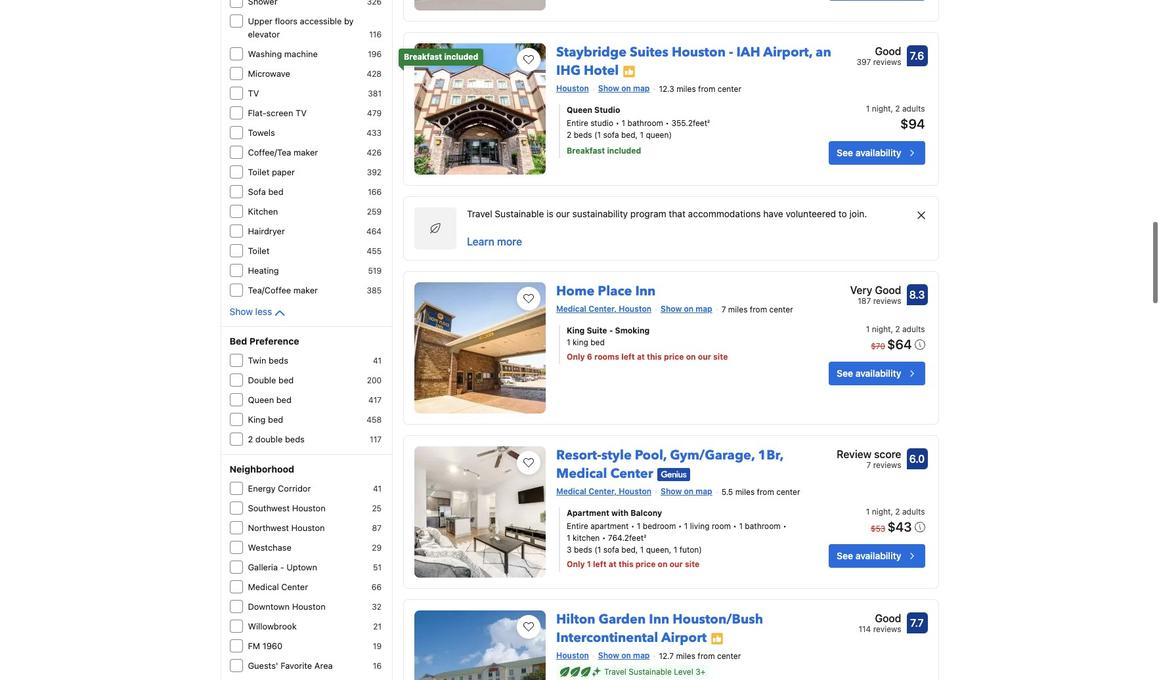 Task type: locate. For each thing, give the bounding box(es) containing it.
beds down studio
[[574, 130, 592, 140]]

0 horizontal spatial king
[[248, 415, 266, 425]]

sofa down 764.2feet²
[[604, 545, 620, 555]]

2 horizontal spatial -
[[729, 43, 734, 61]]

breakfast down studio
[[567, 146, 605, 156]]

at down smoking
[[637, 352, 645, 362]]

reviews inside review score 7 reviews
[[874, 461, 902, 470]]

166
[[368, 187, 382, 197]]

1 left living at the bottom of the page
[[685, 522, 688, 532]]

2 reviews from the top
[[874, 296, 902, 306]]

• down apartment with balcony link
[[679, 522, 682, 532]]

medical center, houston for $43
[[557, 487, 652, 497]]

home place inn
[[557, 283, 656, 300]]

0 vertical spatial ,
[[891, 104, 894, 114]]

1 horizontal spatial queen
[[567, 105, 593, 115]]

1 horizontal spatial sustainable
[[629, 668, 672, 677]]

left down kitchen
[[593, 560, 607, 570]]

2 down good 397 reviews
[[896, 104, 901, 114]]

0 vertical spatial see availability link
[[829, 141, 926, 165]]

level
[[674, 668, 694, 677]]

only
[[567, 352, 585, 362], [567, 560, 585, 570]]

3
[[567, 545, 572, 555]]

1 horizontal spatial tv
[[296, 108, 307, 118]]

center down style
[[611, 465, 654, 483]]

1 inside 1 night , 2 adults $94
[[867, 104, 870, 114]]

- inside staybridge suites houston - iah airport, an ihg hotel
[[729, 43, 734, 61]]

1 horizontal spatial at
[[637, 352, 645, 362]]

2 only from the top
[[567, 560, 585, 570]]

night for $43
[[872, 507, 891, 517]]

3 see availability link from the top
[[829, 545, 926, 568]]

41 for neighborhood
[[373, 484, 382, 494]]

inn for place
[[636, 283, 656, 300]]

sofa inside queen studio entire studio • 1 bathroom • 355.2feet² 2 beds (1 sofa bed, 1 queen) breakfast included
[[604, 130, 619, 140]]

0 vertical spatial good
[[876, 45, 902, 57]]

0 vertical spatial medical center, houston
[[557, 304, 652, 314]]

reviews right 187
[[874, 296, 902, 306]]

garden
[[599, 611, 646, 629]]

1 vertical spatial entire
[[567, 522, 589, 532]]

1 vertical spatial 1 night , 2 adults
[[867, 507, 926, 517]]

, inside 1 night , 2 adults $94
[[891, 104, 894, 114]]

(1 down studio
[[595, 130, 601, 140]]

1 horizontal spatial bathroom
[[745, 522, 781, 532]]

tv up flat-
[[248, 88, 259, 99]]

41 up the 25
[[373, 484, 382, 494]]

on down intercontinental
[[622, 651, 631, 661]]

medical center, houston up apartment
[[557, 487, 652, 497]]

energy corridor
[[248, 484, 311, 494]]

good right "114" in the right of the page
[[876, 613, 902, 625]]

coffee/tea
[[248, 147, 291, 158]]

1 vertical spatial king
[[248, 415, 266, 425]]

2 vertical spatial ,
[[891, 507, 894, 517]]

see availability down $70
[[837, 368, 902, 379]]

0 vertical spatial price
[[664, 352, 684, 362]]

2 see availability link from the top
[[829, 362, 926, 386]]

2 vertical spatial good
[[876, 613, 902, 625]]

this property is part of our preferred partner program. it's committed to providing excellent service and good value. it'll pay us a higher commission if you make a booking. image
[[623, 65, 636, 78], [623, 65, 636, 78], [711, 633, 724, 646]]

medical
[[557, 304, 587, 314], [557, 465, 608, 483], [557, 487, 587, 497], [248, 582, 279, 593]]

flat-screen tv
[[248, 108, 307, 118]]

1 vertical spatial bathroom
[[745, 522, 781, 532]]

0 vertical spatial only
[[567, 352, 585, 362]]

2 medical center, houston from the top
[[557, 487, 652, 497]]

1 1 night , 2 adults from the top
[[867, 325, 926, 334]]

0 vertical spatial availability
[[856, 147, 902, 158]]

left inside apartment with balcony entire apartment • 1 bedroom • 1 living room • 1 bathroom • 1 kitchen • 764.2feet² 3 beds (1 sofa bed, 1 queen, 1 futon) only 1 left at this price on our site
[[593, 560, 607, 570]]

beds right double
[[285, 434, 305, 445]]

from for houston/bush
[[698, 652, 715, 662]]

0 horizontal spatial site
[[685, 560, 700, 570]]

1 vertical spatial medical center, houston
[[557, 487, 652, 497]]

see availability link down $53
[[829, 545, 926, 568]]

0 vertical spatial our
[[556, 208, 570, 219]]

2 vertical spatial see
[[837, 551, 854, 562]]

1 vertical spatial queen
[[248, 395, 274, 405]]

show less
[[230, 306, 272, 317]]

2 1 night , 2 adults from the top
[[867, 507, 926, 517]]

hotel
[[584, 62, 619, 80]]

1 night , 2 adults for $43
[[867, 507, 926, 517]]

3 night from the top
[[872, 507, 891, 517]]

staybridge suites houston - iah airport, an ihg hotel
[[557, 43, 832, 80]]

1 left queen, on the right of page
[[641, 545, 644, 555]]

travel for travel sustainable level 3+
[[605, 668, 627, 677]]

site down futon) at the right
[[685, 560, 700, 570]]

1 horizontal spatial left
[[622, 352, 635, 362]]

2 see from the top
[[837, 368, 854, 379]]

medical center, houston for $64
[[557, 304, 652, 314]]

houston/bush
[[673, 611, 764, 629]]

guests' favorite area
[[248, 661, 333, 672]]

455
[[367, 246, 382, 256]]

miles for houston/bush
[[676, 652, 696, 662]]

tv right screen
[[296, 108, 307, 118]]

1 vertical spatial good
[[876, 285, 902, 296]]

see availability for staybridge suites houston - iah airport, an ihg hotel
[[837, 147, 902, 158]]

queen for queen studio entire studio • 1 bathroom • 355.2feet² 2 beds (1 sofa bed, 1 queen) breakfast included
[[567, 105, 593, 115]]

1 41 from the top
[[373, 356, 382, 366]]

hilton garden inn houston/bush intercontinental airport link
[[557, 606, 764, 647]]

kitchen
[[573, 533, 600, 543]]

see availability down $53
[[837, 551, 902, 562]]

2 vertical spatial availability
[[856, 551, 902, 562]]

show for staybridge
[[598, 83, 620, 93]]

87
[[372, 524, 382, 534]]

center down uptown
[[281, 582, 308, 593]]

preference
[[250, 336, 299, 347]]

12.7 miles from center
[[659, 652, 741, 662]]

bed down suite on the top right of page
[[591, 338, 605, 348]]

on down queen, on the right of page
[[658, 560, 668, 570]]

king
[[573, 338, 589, 348]]

miles for -
[[677, 84, 696, 94]]

2 up $43
[[896, 507, 901, 517]]

toilet up heating
[[248, 246, 270, 256]]

iah
[[737, 43, 761, 61]]

apartment with balcony link
[[567, 508, 789, 520]]

1 night from the top
[[872, 104, 891, 114]]

8.3
[[910, 289, 926, 301]]

learn more
[[467, 236, 522, 248]]

map left "5.5"
[[696, 487, 713, 497]]

1 up 3
[[567, 533, 571, 543]]

medical center, houston down home place inn
[[557, 304, 652, 314]]

show
[[598, 83, 620, 93], [661, 304, 682, 314], [230, 306, 253, 317], [661, 487, 682, 497], [598, 651, 620, 661]]

queen for queen bed
[[248, 395, 274, 405]]

1 , from the top
[[891, 104, 894, 114]]

king inside king suite - smoking 1 king bed only 6 rooms left at this price on our site
[[567, 326, 585, 336]]

2 sofa from the top
[[604, 545, 620, 555]]

1 left futon) at the right
[[674, 545, 678, 555]]

from for -
[[699, 84, 716, 94]]

bed for double bed
[[279, 375, 294, 386]]

heating
[[248, 265, 279, 276]]

479
[[367, 108, 382, 118]]

galleria
[[248, 562, 278, 573]]

0 vertical spatial see availability
[[837, 147, 902, 158]]

0 vertical spatial maker
[[294, 147, 318, 158]]

this down smoking
[[647, 352, 662, 362]]

night
[[872, 104, 891, 114], [872, 325, 891, 334], [872, 507, 891, 517]]

inn inside home place inn link
[[636, 283, 656, 300]]

0 vertical spatial 1 night , 2 adults
[[867, 325, 926, 334]]

1 toilet from the top
[[248, 167, 270, 177]]

3 good from the top
[[876, 613, 902, 625]]

0 horizontal spatial price
[[636, 560, 656, 570]]

2 good from the top
[[876, 285, 902, 296]]

1 adults from the top
[[903, 104, 926, 114]]

on up apartment with balcony link
[[684, 487, 694, 497]]

map for houston
[[633, 83, 650, 93]]

good inside good 114 reviews
[[876, 613, 902, 625]]

see for staybridge suites houston - iah airport, an ihg hotel
[[837, 147, 854, 158]]

1 good from the top
[[876, 45, 902, 57]]

toilet
[[248, 167, 270, 177], [248, 246, 270, 256]]

1 vertical spatial see
[[837, 368, 854, 379]]

adults for $43
[[903, 507, 926, 517]]

1 vertical spatial -
[[610, 326, 613, 336]]

good element
[[857, 43, 902, 59], [859, 611, 902, 627]]

this inside apartment with balcony entire apartment • 1 bedroom • 1 living room • 1 bathroom • 1 kitchen • 764.2feet² 3 beds (1 sofa bed, 1 queen, 1 futon) only 1 left at this price on our site
[[619, 560, 634, 570]]

0 vertical spatial travel
[[467, 208, 493, 219]]

show down intercontinental
[[598, 651, 620, 661]]

1 night , 2 adults up $64
[[867, 325, 926, 334]]

2 entire from the top
[[567, 522, 589, 532]]

bathroom inside apartment with balcony entire apartment • 1 bedroom • 1 living room • 1 bathroom • 1 kitchen • 764.2feet² 3 beds (1 sofa bed, 1 queen, 1 futon) only 1 left at this price on our site
[[745, 522, 781, 532]]

0 vertical spatial sofa
[[604, 130, 619, 140]]

6
[[587, 352, 593, 362]]

see availability down 1 night , 2 adults $94
[[837, 147, 902, 158]]

sofa
[[604, 130, 619, 140], [604, 545, 620, 555]]

1 vertical spatial travel
[[605, 668, 627, 677]]

availability for staybridge suites houston - iah airport, an ihg hotel
[[856, 147, 902, 158]]

very good 187 reviews
[[851, 285, 902, 306]]

1 vertical spatial this
[[619, 560, 634, 570]]

queen,
[[646, 545, 672, 555]]

1 entire from the top
[[567, 118, 589, 128]]

map left 12.3
[[633, 83, 650, 93]]

0 vertical spatial king
[[567, 326, 585, 336]]

3 see from the top
[[837, 551, 854, 562]]

twin beds
[[248, 356, 288, 366]]

1 horizontal spatial center
[[611, 465, 654, 483]]

accommodations
[[688, 208, 761, 219]]

miles right "5.5"
[[736, 487, 755, 497]]

4 reviews from the top
[[874, 625, 902, 635]]

map up travel sustainable level 3+
[[633, 651, 650, 661]]

0 horizontal spatial queen
[[248, 395, 274, 405]]

1 horizontal spatial site
[[714, 352, 728, 362]]

bed preference
[[230, 336, 299, 347]]

queen bed
[[248, 395, 292, 405]]

3 reviews from the top
[[874, 461, 902, 470]]

0 vertical spatial center,
[[589, 304, 617, 314]]

availability down $53
[[856, 551, 902, 562]]

site inside apartment with balcony entire apartment • 1 bedroom • 1 living room • 1 bathroom • 1 kitchen • 764.2feet² 3 beds (1 sofa bed, 1 queen, 1 futon) only 1 left at this price on our site
[[685, 560, 700, 570]]

, for $64
[[891, 325, 894, 334]]

3 , from the top
[[891, 507, 894, 517]]

2 left double
[[248, 434, 253, 445]]

2 , from the top
[[891, 325, 894, 334]]

this property is part of our preferred partner program. it's committed to providing excellent service and good value. it'll pay us a higher commission if you make a booking. image for suites
[[623, 65, 636, 78]]

our down king suite - smoking link
[[698, 352, 712, 362]]

scored 8.3 element
[[907, 285, 928, 306]]

1 vertical spatial 41
[[373, 484, 382, 494]]

sustainable
[[495, 208, 544, 219], [629, 668, 672, 677]]

center inside resort-style pool, gym/garage, 1br, medical center
[[611, 465, 654, 483]]

double
[[256, 434, 283, 445]]

1 medical center, houston from the top
[[557, 304, 652, 314]]

• up queen)
[[666, 118, 670, 128]]

good inside very good 187 reviews
[[876, 285, 902, 296]]

1 see from the top
[[837, 147, 854, 158]]

0 vertical spatial site
[[714, 352, 728, 362]]

availability down 1 night , 2 adults $94
[[856, 147, 902, 158]]

0 vertical spatial see
[[837, 147, 854, 158]]

adults up $43
[[903, 507, 926, 517]]

bed, down 764.2feet²
[[622, 545, 638, 555]]

2 adults from the top
[[903, 325, 926, 334]]

scored 6.0 element
[[907, 449, 928, 470]]

1 vertical spatial site
[[685, 560, 700, 570]]

left right rooms
[[622, 352, 635, 362]]

entire inside queen studio entire studio • 1 bathroom • 355.2feet² 2 beds (1 sofa bed, 1 queen) breakfast included
[[567, 118, 589, 128]]

7 left score
[[867, 461, 872, 470]]

1 vertical spatial good element
[[859, 611, 902, 627]]

show on map down intercontinental
[[598, 651, 650, 661]]

good 397 reviews
[[857, 45, 902, 67]]

1 only from the top
[[567, 352, 585, 362]]

1 left king
[[567, 338, 571, 348]]

2 inside queen studio entire studio • 1 bathroom • 355.2feet² 2 beds (1 sofa bed, 1 queen) breakfast included
[[567, 130, 572, 140]]

night for $64
[[872, 325, 891, 334]]

1 sofa from the top
[[604, 130, 619, 140]]

3 see availability from the top
[[837, 551, 902, 562]]

adults
[[903, 104, 926, 114], [903, 325, 926, 334], [903, 507, 926, 517]]

1 horizontal spatial king
[[567, 326, 585, 336]]

toilet up sofa in the top left of the page
[[248, 167, 270, 177]]

bed down double bed
[[276, 395, 292, 405]]

inn right place
[[636, 283, 656, 300]]

0 vertical spatial adults
[[903, 104, 926, 114]]

miles right 12.3
[[677, 84, 696, 94]]

houston up 12.3 miles from center
[[672, 43, 726, 61]]

on
[[622, 83, 631, 93], [684, 304, 694, 314], [686, 352, 696, 362], [684, 487, 694, 497], [658, 560, 668, 570], [622, 651, 631, 661]]

1 vertical spatial adults
[[903, 325, 926, 334]]

1 down 397
[[867, 104, 870, 114]]

availability
[[856, 147, 902, 158], [856, 368, 902, 379], [856, 551, 902, 562]]

7.7
[[911, 618, 924, 630]]

at inside apartment with balcony entire apartment • 1 bedroom • 1 living room • 1 bathroom • 1 kitchen • 764.2feet² 3 beds (1 sofa bed, 1 queen, 1 futon) only 1 left at this price on our site
[[609, 560, 617, 570]]

3 adults from the top
[[903, 507, 926, 517]]

2 toilet from the top
[[248, 246, 270, 256]]

0 vertical spatial toilet
[[248, 167, 270, 177]]

see
[[837, 147, 854, 158], [837, 368, 854, 379], [837, 551, 854, 562]]

1 vertical spatial left
[[593, 560, 607, 570]]

good element left the 'scored 7.6' element on the right top
[[857, 43, 902, 59]]

at down 764.2feet²
[[609, 560, 617, 570]]

1 vertical spatial sustainable
[[629, 668, 672, 677]]

resort-style pool, gym/garage, 1br, medical center image
[[415, 447, 546, 578]]

1 vertical spatial see availability link
[[829, 362, 926, 386]]

genius discounts available at this property. image
[[658, 468, 690, 481], [658, 468, 690, 481]]

- right galleria
[[280, 562, 284, 573]]

beds
[[574, 130, 592, 140], [269, 356, 288, 366], [285, 434, 305, 445], [574, 545, 593, 555]]

1 right room
[[740, 522, 743, 532]]

upper floors accessible by elevator
[[248, 16, 354, 39]]

scored 7.7 element
[[907, 613, 928, 634]]

2 vertical spatial see availability link
[[829, 545, 926, 568]]

sofa inside apartment with balcony entire apartment • 1 bedroom • 1 living room • 1 bathroom • 1 kitchen • 764.2feet² 3 beds (1 sofa bed, 1 queen, 1 futon) only 1 left at this price on our site
[[604, 545, 620, 555]]

1 down kitchen
[[587, 560, 591, 570]]

king up double
[[248, 415, 266, 425]]

miles up level
[[676, 652, 696, 662]]

7 miles from center
[[722, 305, 794, 315]]

2 night from the top
[[872, 325, 891, 334]]

miles
[[677, 84, 696, 94], [729, 305, 748, 315], [736, 487, 755, 497], [676, 652, 696, 662]]

northwest
[[248, 523, 289, 534]]

sofa bed
[[248, 187, 284, 197]]

0 vertical spatial bed,
[[622, 130, 638, 140]]

show up apartment with balcony link
[[661, 487, 682, 497]]

ihg
[[557, 62, 581, 80]]

1 vertical spatial 7
[[867, 461, 872, 470]]

room
[[712, 522, 731, 532]]

medical down galleria
[[248, 582, 279, 593]]

queen inside queen studio entire studio • 1 bathroom • 355.2feet² 2 beds (1 sofa bed, 1 queen) breakfast included
[[567, 105, 593, 115]]

on for score
[[684, 487, 694, 497]]

home place inn image
[[415, 283, 546, 414]]

1 vertical spatial inn
[[649, 611, 670, 629]]

reviews inside very good 187 reviews
[[874, 296, 902, 306]]

2 vertical spatial adults
[[903, 507, 926, 517]]

medical down resort-
[[557, 465, 608, 483]]

1 vertical spatial price
[[636, 560, 656, 570]]

living
[[690, 522, 710, 532]]

12.3
[[659, 84, 675, 94]]

1 vertical spatial our
[[698, 352, 712, 362]]

maker
[[294, 147, 318, 158], [294, 285, 318, 296]]

good element left 7.7
[[859, 611, 902, 627]]

7 inside review score 7 reviews
[[867, 461, 872, 470]]

see availability
[[837, 147, 902, 158], [837, 368, 902, 379], [837, 551, 902, 562]]

this
[[647, 352, 662, 362], [619, 560, 634, 570]]

1 right studio
[[622, 118, 626, 128]]

0 vertical spatial center
[[611, 465, 654, 483]]

• up 764.2feet²
[[631, 522, 635, 532]]

night up $53
[[872, 507, 891, 517]]

entire inside apartment with balcony entire apartment • 1 bedroom • 1 living room • 1 bathroom • 1 kitchen • 764.2feet² 3 beds (1 sofa bed, 1 queen, 1 futon) only 1 left at this price on our site
[[567, 522, 589, 532]]

1 vertical spatial included
[[607, 146, 642, 156]]

259
[[367, 207, 382, 217]]

good element for staybridge suites houston - iah airport, an ihg hotel
[[857, 43, 902, 59]]

reviews
[[874, 57, 902, 67], [874, 296, 902, 306], [874, 461, 902, 470], [874, 625, 902, 635]]

pool,
[[635, 447, 667, 465]]

price down queen, on the right of page
[[636, 560, 656, 570]]

1 see availability link from the top
[[829, 141, 926, 165]]

1 vertical spatial availability
[[856, 368, 902, 379]]

at inside king suite - smoking 1 king bed only 6 rooms left at this price on our site
[[637, 352, 645, 362]]

that
[[669, 208, 686, 219]]

• right room
[[734, 522, 737, 532]]

0 horizontal spatial -
[[280, 562, 284, 573]]

2 vertical spatial our
[[670, 560, 683, 570]]

good for staybridge suites houston - iah airport, an ihg hotel
[[876, 45, 902, 57]]

show on map for pool,
[[661, 487, 713, 497]]

0 vertical spatial 41
[[373, 356, 382, 366]]

bed
[[268, 187, 284, 197], [591, 338, 605, 348], [279, 375, 294, 386], [276, 395, 292, 405], [268, 415, 283, 425]]

433
[[367, 128, 382, 138]]

bathroom down 5.5 miles from center on the right of page
[[745, 522, 781, 532]]

1 vertical spatial sofa
[[604, 545, 620, 555]]

queen)
[[646, 130, 672, 140]]

bed, left queen)
[[622, 130, 638, 140]]

at
[[637, 352, 645, 362], [609, 560, 617, 570]]

1 horizontal spatial -
[[610, 326, 613, 336]]

0 vertical spatial good element
[[857, 43, 902, 59]]

19
[[373, 642, 382, 652]]

, up $64
[[891, 325, 894, 334]]

1 vertical spatial toilet
[[248, 246, 270, 256]]

2 41 from the top
[[373, 484, 382, 494]]

0 horizontal spatial travel
[[467, 208, 493, 219]]

0 vertical spatial this
[[647, 352, 662, 362]]

left inside king suite - smoking 1 king bed only 6 rooms left at this price on our site
[[622, 352, 635, 362]]

3 availability from the top
[[856, 551, 902, 562]]

only inside apartment with balcony entire apartment • 1 bedroom • 1 living room • 1 bathroom • 1 kitchen • 764.2feet² 3 beds (1 sofa bed, 1 queen, 1 futon) only 1 left at this price on our site
[[567, 560, 585, 570]]

1 horizontal spatial price
[[664, 352, 684, 362]]

0 vertical spatial (1
[[595, 130, 601, 140]]

41
[[373, 356, 382, 366], [373, 484, 382, 494]]

accessible
[[300, 16, 342, 26]]

bed up 2 double beds
[[268, 415, 283, 425]]

sustainable down 12.7 on the bottom of page
[[629, 668, 672, 677]]

- left iah
[[729, 43, 734, 61]]

1 vertical spatial bed,
[[622, 545, 638, 555]]

0 vertical spatial bathroom
[[628, 118, 664, 128]]

1 see availability from the top
[[837, 147, 902, 158]]

inn inside hilton garden inn houston/bush intercontinental airport
[[649, 611, 670, 629]]

this property is part of our preferred partner program. it's committed to providing excellent service and good value. it'll pay us a higher commission if you make a booking. image for garden
[[711, 633, 724, 646]]

resort-style pool, gym/garage, 1br, medical center
[[557, 447, 784, 483]]

1 horizontal spatial our
[[670, 560, 683, 570]]

1 availability from the top
[[856, 147, 902, 158]]

0 horizontal spatial bathroom
[[628, 118, 664, 128]]

inn for garden
[[649, 611, 670, 629]]

adults up $94
[[903, 104, 926, 114]]

- right suite on the top right of page
[[610, 326, 613, 336]]

medical up apartment
[[557, 487, 587, 497]]

less
[[255, 306, 272, 317]]

on left 12.3
[[622, 83, 631, 93]]

entire up kitchen
[[567, 522, 589, 532]]

gym/garage,
[[670, 447, 755, 465]]

availability down $70
[[856, 368, 902, 379]]

resort-style pool, gym/garage, 1br, medical center link
[[557, 442, 784, 483]]

travel for travel sustainable is our sustainability program that accommodations have volunteered to join.
[[467, 208, 493, 219]]

$53
[[871, 524, 886, 534]]

3+
[[696, 668, 706, 677]]

1br,
[[759, 447, 784, 465]]

good for hilton garden inn houston/bush intercontinental airport
[[876, 613, 902, 625]]

1 center, from the top
[[589, 304, 617, 314]]

tea/coffee
[[248, 285, 291, 296]]

on down king suite - smoking link
[[686, 352, 696, 362]]

1 night , 2 adults for $64
[[867, 325, 926, 334]]

2 center, from the top
[[589, 487, 617, 497]]

1 reviews from the top
[[874, 57, 902, 67]]

0 horizontal spatial included
[[444, 52, 479, 62]]

1 vertical spatial night
[[872, 325, 891, 334]]

center
[[611, 465, 654, 483], [281, 582, 308, 593]]

(1 down kitchen
[[595, 545, 602, 555]]

fm 1960
[[248, 641, 283, 652]]

1 vertical spatial (1
[[595, 545, 602, 555]]

0 vertical spatial queen
[[567, 105, 593, 115]]

2 horizontal spatial our
[[698, 352, 712, 362]]

reviews inside good 397 reviews
[[874, 57, 902, 67]]

reviews right "114" in the right of the page
[[874, 625, 902, 635]]

0 vertical spatial at
[[637, 352, 645, 362]]

good inside good 397 reviews
[[876, 45, 902, 57]]

1 horizontal spatial travel
[[605, 668, 627, 677]]

good right 397
[[876, 45, 902, 57]]

beds down kitchen
[[574, 545, 593, 555]]

medical inside resort-style pool, gym/garage, 1br, medical center
[[557, 465, 608, 483]]

our inside apartment with balcony entire apartment • 1 bedroom • 1 living room • 1 bathroom • 1 kitchen • 764.2feet² 3 beds (1 sofa bed, 1 queen, 1 futon) only 1 left at this price on our site
[[670, 560, 683, 570]]

0 vertical spatial 7
[[722, 305, 726, 315]]

bed inside king suite - smoking 1 king bed only 6 rooms left at this price on our site
[[591, 338, 605, 348]]

7
[[722, 305, 726, 315], [867, 461, 872, 470]]

sustainable up 'more'
[[495, 208, 544, 219]]

2 vertical spatial night
[[872, 507, 891, 517]]

1 vertical spatial at
[[609, 560, 617, 570]]

7.6
[[911, 50, 925, 62]]

0 horizontal spatial sustainable
[[495, 208, 544, 219]]

apartment
[[591, 522, 629, 532]]

0 vertical spatial breakfast
[[404, 52, 442, 62]]

2 vertical spatial see availability
[[837, 551, 902, 562]]



Task type: describe. For each thing, give the bounding box(es) containing it.
on for 397
[[622, 83, 631, 93]]

staybridge suites houston - iah airport, an ihg hotel image
[[415, 43, 546, 175]]

center for houston/bush
[[718, 652, 741, 662]]

miles for gym/garage,
[[736, 487, 755, 497]]

queen studio link
[[567, 104, 789, 116]]

0 vertical spatial included
[[444, 52, 479, 62]]

king for king suite - smoking 1 king bed only 6 rooms left at this price on our site
[[567, 326, 585, 336]]

tea/coffee maker
[[248, 285, 318, 296]]

show less button
[[230, 306, 288, 321]]

$43
[[888, 520, 912, 535]]

0 horizontal spatial breakfast
[[404, 52, 442, 62]]

- inside king suite - smoking 1 king bed only 6 rooms left at this price on our site
[[610, 326, 613, 336]]

1 down 187
[[867, 325, 870, 334]]

area
[[315, 661, 333, 672]]

12.3 miles from center
[[659, 84, 742, 94]]

site inside king suite - smoking 1 king bed only 6 rooms left at this price on our site
[[714, 352, 728, 362]]

is
[[547, 208, 554, 219]]

maker for tea/coffee maker
[[294, 285, 318, 296]]

houston down medical center
[[292, 602, 326, 612]]

double
[[248, 375, 276, 386]]

hilton
[[557, 611, 596, 629]]

map for inn
[[633, 651, 650, 661]]

reviews inside good 114 reviews
[[874, 625, 902, 635]]

map up king suite - smoking link
[[696, 304, 713, 314]]

bed for queen bed
[[276, 395, 292, 405]]

only inside king suite - smoking 1 king bed only 6 rooms left at this price on our site
[[567, 352, 585, 362]]

balcony
[[631, 509, 662, 518]]

• down apartment
[[602, 533, 606, 543]]

0 horizontal spatial tv
[[248, 88, 259, 99]]

114
[[859, 625, 872, 635]]

1 down review score 7 reviews
[[867, 507, 870, 517]]

toilet paper
[[248, 167, 295, 177]]

2 up $64
[[896, 325, 901, 334]]

29
[[372, 543, 382, 553]]

116
[[369, 30, 382, 39]]

southwest houston
[[248, 503, 326, 514]]

(1 inside queen studio entire studio • 1 bathroom • 355.2feet² 2 beds (1 sofa bed, 1 queen) breakfast included
[[595, 130, 601, 140]]

availability for resort-style pool, gym/garage, 1br, medical center
[[856, 551, 902, 562]]

25
[[372, 504, 382, 514]]

learn
[[467, 236, 495, 248]]

beds inside apartment with balcony entire apartment • 1 bedroom • 1 living room • 1 bathroom • 1 kitchen • 764.2feet² 3 beds (1 sofa bed, 1 queen, 1 futon) only 1 left at this price on our site
[[574, 545, 593, 555]]

breakfast inside queen studio entire studio • 1 bathroom • 355.2feet² 2 beds (1 sofa bed, 1 queen) breakfast included
[[567, 146, 605, 156]]

• down 5.5 miles from center on the right of page
[[783, 522, 787, 532]]

king for king bed
[[248, 415, 266, 425]]

2 availability from the top
[[856, 368, 902, 379]]

corridor
[[278, 484, 311, 494]]

medical down home
[[557, 304, 587, 314]]

volunteered
[[786, 208, 837, 219]]

houston down corridor
[[292, 503, 326, 514]]

bathroom inside queen studio entire studio • 1 bathroom • 355.2feet² 2 beds (1 sofa bed, 1 queen) breakfast included
[[628, 118, 664, 128]]

bed, inside apartment with balcony entire apartment • 1 bedroom • 1 living room • 1 bathroom • 1 kitchen • 764.2feet² 3 beds (1 sofa bed, 1 queen, 1 futon) only 1 left at this price on our site
[[622, 545, 638, 555]]

6.0
[[910, 453, 925, 465]]

from for gym/garage,
[[757, 487, 775, 497]]

464
[[367, 227, 382, 237]]

apartment
[[567, 509, 610, 518]]

519
[[368, 266, 382, 276]]

studio
[[595, 105, 621, 115]]

staybridge suites houston - iah airport, an ihg hotel link
[[557, 38, 832, 80]]

1 vertical spatial center
[[281, 582, 308, 593]]

very
[[851, 285, 873, 296]]

very good element
[[851, 283, 902, 298]]

breakfast included
[[404, 52, 479, 62]]

show inside show less dropdown button
[[230, 306, 253, 317]]

this property is part of our preferred partner program. it's committed to providing excellent service and good value. it'll pay us a higher commission if you make a booking. image
[[711, 633, 724, 646]]

map for pool,
[[696, 487, 713, 497]]

northwest houston
[[248, 523, 325, 534]]

on for 114
[[622, 651, 631, 661]]

show on map for inn
[[598, 651, 650, 661]]

learn more link
[[459, 226, 530, 258]]

hairdryer
[[248, 226, 285, 237]]

houston down southwest houston
[[291, 523, 325, 534]]

by
[[344, 16, 354, 26]]

queen studio entire studio • 1 bathroom • 355.2feet² 2 beds (1 sofa bed, 1 queen) breakfast included
[[567, 105, 710, 156]]

toilet for toilet paper
[[248, 167, 270, 177]]

see availability for resort-style pool, gym/garage, 1br, medical center
[[837, 551, 902, 562]]

guests'
[[248, 661, 278, 672]]

196
[[368, 49, 382, 59]]

houston up balcony
[[619, 487, 652, 497]]

764.2feet²
[[608, 533, 647, 543]]

downtown
[[248, 602, 290, 612]]

beds down preference
[[269, 356, 288, 366]]

show on map for houston
[[598, 83, 650, 93]]

0 horizontal spatial 7
[[722, 305, 726, 315]]

1 vertical spatial tv
[[296, 108, 307, 118]]

show for hilton
[[598, 651, 620, 661]]

our inside king suite - smoking 1 king bed only 6 rooms left at this price on our site
[[698, 352, 712, 362]]

41 for bed preference
[[373, 356, 382, 366]]

score
[[875, 449, 902, 461]]

bed, inside queen studio entire studio • 1 bathroom • 355.2feet² 2 beds (1 sofa bed, 1 queen) breakfast included
[[622, 130, 638, 140]]

good 114 reviews
[[859, 613, 902, 635]]

style
[[602, 447, 632, 465]]

maker for coffee/tea maker
[[294, 147, 318, 158]]

adults for $64
[[903, 325, 926, 334]]

2 inside 1 night , 2 adults $94
[[896, 104, 901, 114]]

bed for sofa bed
[[268, 187, 284, 197]]

an
[[816, 43, 832, 61]]

show on map up king suite - smoking link
[[661, 304, 713, 314]]

review score element
[[837, 447, 902, 463]]

center for -
[[718, 84, 742, 94]]

5.5
[[722, 487, 734, 497]]

kitchen
[[248, 206, 278, 217]]

this inside king suite - smoking 1 king bed only 6 rooms left at this price on our site
[[647, 352, 662, 362]]

night inside 1 night , 2 adults $94
[[872, 104, 891, 114]]

center for gym/garage,
[[777, 487, 801, 497]]

hilton garden inn houston/bush intercontinental airport image
[[415, 611, 546, 681]]

sustainable for is
[[495, 208, 544, 219]]

review
[[837, 449, 872, 461]]

, for $43
[[891, 507, 894, 517]]

houston up smoking
[[619, 304, 652, 314]]

1 left queen)
[[640, 130, 644, 140]]

smoking
[[615, 326, 650, 336]]

scored 7.6 element
[[907, 45, 928, 66]]

1 night , 2 adults $94
[[867, 104, 926, 131]]

included inside queen studio entire studio • 1 bathroom • 355.2feet² 2 beds (1 sofa bed, 1 queen) breakfast included
[[607, 146, 642, 156]]

458
[[367, 415, 382, 425]]

coffee/tea maker
[[248, 147, 318, 158]]

16
[[373, 662, 382, 672]]

show for resort-
[[661, 487, 682, 497]]

miles up king suite - smoking link
[[729, 305, 748, 315]]

385
[[367, 286, 382, 296]]

2 see availability from the top
[[837, 368, 902, 379]]

washing
[[248, 49, 282, 59]]

on for good
[[684, 304, 694, 314]]

downtown houston
[[248, 602, 326, 612]]

medical center
[[248, 582, 308, 593]]

417
[[369, 396, 382, 405]]

sofa
[[248, 187, 266, 197]]

see availability link for staybridge suites houston - iah airport, an ihg hotel
[[829, 141, 926, 165]]

2 vertical spatial -
[[280, 562, 284, 573]]

on inside apartment with balcony entire apartment • 1 bedroom • 1 living room • 1 bathroom • 1 kitchen • 764.2feet² 3 beds (1 sofa bed, 1 queen, 1 futon) only 1 left at this price on our site
[[658, 560, 668, 570]]

see availability link for resort-style pool, gym/garage, 1br, medical center
[[829, 545, 926, 568]]

1 inside king suite - smoking 1 king bed only 6 rooms left at this price on our site
[[567, 338, 571, 348]]

see for resort-style pool, gym/garage, 1br, medical center
[[837, 551, 854, 562]]

1960
[[263, 641, 283, 652]]

200
[[367, 376, 382, 386]]

machine
[[284, 49, 318, 59]]

bedroom
[[643, 522, 676, 532]]

king bed
[[248, 415, 283, 425]]

microwave
[[248, 68, 290, 79]]

adults inside 1 night , 2 adults $94
[[903, 104, 926, 114]]

center, for $43
[[589, 487, 617, 497]]

1 down balcony
[[637, 522, 641, 532]]

houston inside staybridge suites houston - iah airport, an ihg hotel
[[672, 43, 726, 61]]

397
[[857, 57, 872, 67]]

fm
[[248, 641, 260, 652]]

willowbrook
[[248, 622, 297, 632]]

center, for $64
[[589, 304, 617, 314]]

12.7
[[659, 652, 674, 662]]

houston down ihg
[[557, 83, 589, 93]]

beds inside queen studio entire studio • 1 bathroom • 355.2feet² 2 beds (1 sofa bed, 1 queen) breakfast included
[[574, 130, 592, 140]]

bed for king bed
[[268, 415, 283, 425]]

intercontinental
[[557, 630, 659, 647]]

(1 inside apartment with balcony entire apartment • 1 bedroom • 1 living room • 1 bathroom • 1 kitchen • 764.2feet² 3 beds (1 sofa bed, 1 queen, 1 futon) only 1 left at this price on our site
[[595, 545, 602, 555]]

on inside king suite - smoking 1 king bed only 6 rooms left at this price on our site
[[686, 352, 696, 362]]

suites
[[630, 43, 669, 61]]

uptown
[[287, 562, 317, 573]]

westchase
[[248, 543, 292, 553]]

paper
[[272, 167, 295, 177]]

392
[[367, 168, 382, 177]]

price inside apartment with balcony entire apartment • 1 bedroom • 1 living room • 1 bathroom • 1 kitchen • 764.2feet² 3 beds (1 sofa bed, 1 queen, 1 futon) only 1 left at this price on our site
[[636, 560, 656, 570]]

sustainable for level
[[629, 668, 672, 677]]

price inside king suite - smoking 1 king bed only 6 rooms left at this price on our site
[[664, 352, 684, 362]]

houston down hilton
[[557, 651, 589, 661]]

show up king suite - smoking link
[[661, 304, 682, 314]]

toilet for toilet
[[248, 246, 270, 256]]

0 horizontal spatial our
[[556, 208, 570, 219]]

good element for hilton garden inn houston/bush intercontinental airport
[[859, 611, 902, 627]]

• right studio
[[616, 118, 620, 128]]

airport,
[[764, 43, 813, 61]]

428
[[367, 69, 382, 79]]

upper
[[248, 16, 273, 26]]



Task type: vqa. For each thing, say whether or not it's contained in the screenshot.


